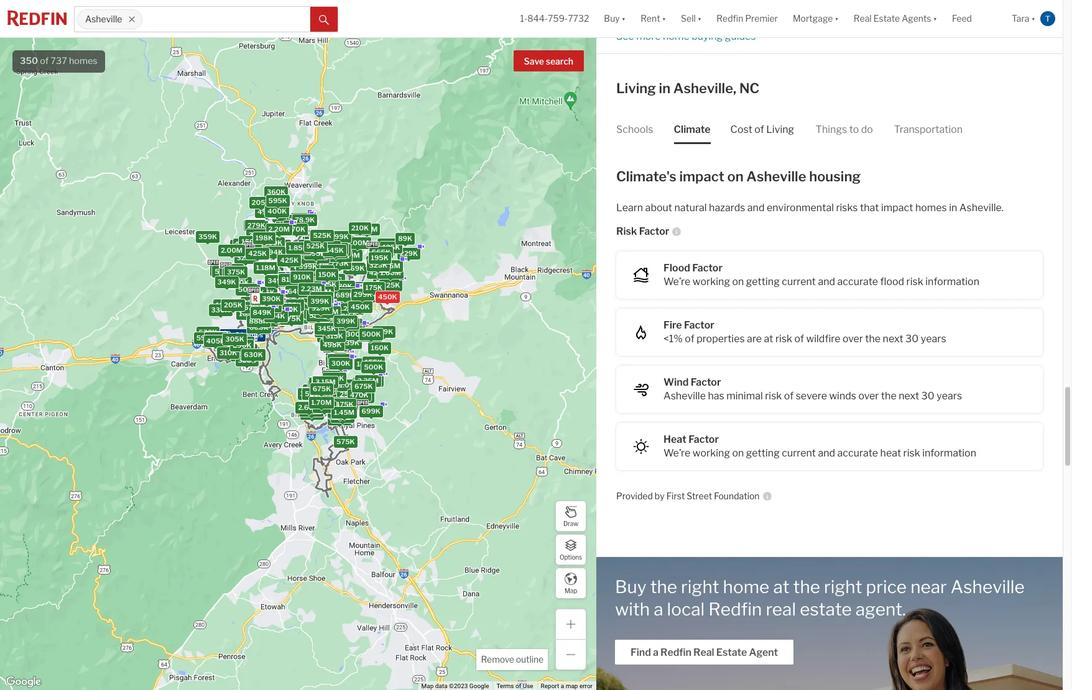 Task type: describe. For each thing, give the bounding box(es) containing it.
agent
[[749, 647, 778, 659]]

323k left 305k
[[206, 333, 225, 342]]

getting for flood
[[746, 276, 780, 288]]

0 vertical spatial 430k
[[268, 206, 287, 215]]

1 vertical spatial 205k
[[247, 221, 266, 229]]

cost
[[730, 124, 752, 135]]

0 vertical spatial 500k
[[336, 297, 356, 306]]

tara
[[1012, 13, 1029, 24]]

2.48m
[[356, 225, 377, 234]]

▾ for tara ▾
[[1031, 13, 1035, 24]]

2 horizontal spatial homes
[[915, 202, 947, 214]]

315k down 780k
[[291, 293, 308, 302]]

1 vertical spatial 533k
[[198, 328, 217, 337]]

0 horizontal spatial 625k
[[284, 257, 302, 266]]

0 vertical spatial 1.60m
[[339, 251, 360, 260]]

520k
[[305, 390, 323, 398]]

1 horizontal spatial 1.45m
[[334, 408, 354, 417]]

698k
[[330, 356, 349, 365]]

315k up 190k
[[325, 332, 343, 341]]

hazards
[[709, 202, 745, 214]]

premier
[[745, 13, 778, 24]]

1 vertical spatial 1.60m
[[380, 269, 401, 278]]

2.60m
[[298, 403, 319, 412]]

and for flood
[[818, 276, 835, 288]]

0 vertical spatial 348k
[[337, 288, 355, 297]]

0 horizontal spatial 350k
[[291, 292, 310, 301]]

save search button
[[513, 50, 584, 72]]

1 vertical spatial 599k
[[303, 275, 322, 284]]

0 vertical spatial 650k
[[323, 275, 342, 284]]

current for flood
[[782, 276, 816, 288]]

1.70m
[[311, 399, 331, 407]]

323k up 888k
[[240, 304, 258, 313]]

by
[[655, 491, 664, 502]]

1 vertical spatial 525k
[[306, 242, 324, 250]]

3 for 3 homes
[[235, 331, 239, 340]]

▾ for rent ▾
[[662, 13, 666, 24]]

factor for risk
[[639, 225, 669, 237]]

553k
[[313, 240, 331, 249]]

0 horizontal spatial 75k
[[264, 248, 278, 257]]

535k
[[287, 313, 305, 322]]

0 horizontal spatial 2.00m
[[220, 246, 242, 255]]

485k
[[269, 247, 288, 255]]

0 vertical spatial 350k
[[327, 250, 345, 259]]

549k up 929k
[[307, 292, 326, 301]]

0 vertical spatial 310k
[[337, 322, 354, 330]]

455k
[[245, 289, 264, 297]]

740k
[[330, 415, 349, 424]]

mortgage ▾
[[793, 13, 839, 24]]

2 horizontal spatial 565k
[[371, 248, 390, 257]]

we're for flood
[[663, 276, 690, 288]]

549k up 105k
[[296, 301, 315, 309]]

330k up 340k
[[333, 282, 352, 291]]

2 vertical spatial 205k
[[224, 301, 242, 310]]

1 horizontal spatial 460k
[[313, 382, 332, 391]]

flood
[[880, 276, 904, 288]]

of right "cost"
[[754, 124, 764, 135]]

1 vertical spatial 435k
[[324, 389, 342, 398]]

555k
[[260, 248, 279, 256]]

map data ©2023 google
[[421, 683, 489, 690]]

0 vertical spatial 1.75m
[[305, 236, 325, 244]]

2 horizontal spatial 2
[[296, 286, 300, 295]]

of left use
[[515, 683, 521, 690]]

sell ▾ button
[[681, 0, 702, 37]]

rent ▾
[[641, 13, 666, 24]]

user photo image
[[1040, 11, 1055, 26]]

map for map data ©2023 google
[[421, 683, 434, 690]]

1 horizontal spatial 150k
[[318, 270, 336, 279]]

the inside wind factor asheville has minimal risk of severe winds over the next 30 years
[[881, 390, 896, 402]]

0 horizontal spatial 799k
[[231, 339, 250, 348]]

1 horizontal spatial 625k
[[303, 288, 322, 297]]

0 horizontal spatial 645k
[[287, 287, 306, 296]]

1 vertical spatial 498k
[[323, 341, 341, 349]]

1 vertical spatial 430k
[[270, 313, 288, 322]]

to
[[849, 124, 859, 135]]

215k
[[255, 234, 273, 242]]

properties
[[697, 333, 745, 345]]

323k down the 585k at the left top of page
[[236, 254, 255, 263]]

near
[[910, 577, 947, 598]]

315k up 2.75m
[[319, 280, 336, 289]]

<1%
[[663, 333, 683, 345]]

400k down 190k
[[328, 354, 347, 363]]

buying
[[692, 31, 723, 43]]

map for map
[[565, 587, 577, 595]]

869k
[[345, 264, 364, 273]]

1 horizontal spatial 2
[[275, 303, 280, 312]]

real estate agents ▾
[[854, 13, 937, 24]]

real inside dropdown button
[[854, 13, 872, 24]]

0 horizontal spatial 175k
[[249, 230, 266, 239]]

0 horizontal spatial 480k
[[258, 248, 277, 256]]

buy ▾ button
[[597, 0, 633, 37]]

save search
[[524, 56, 573, 67]]

1.13m
[[302, 406, 321, 415]]

1 horizontal spatial living
[[766, 124, 794, 135]]

1 vertical spatial 795k
[[309, 279, 327, 288]]

2 vertical spatial 700k
[[341, 400, 360, 408]]

190k
[[326, 341, 344, 350]]

559k
[[331, 252, 349, 260]]

0 vertical spatial 700k
[[295, 292, 314, 300]]

working for heat
[[693, 447, 730, 459]]

1.09m
[[339, 381, 360, 390]]

1 vertical spatial 685k
[[300, 298, 319, 307]]

0 horizontal spatial living
[[616, 80, 656, 97]]

buy for buy the right home at the right price near asheville with a local redfin real estate agent.
[[615, 577, 646, 598]]

89k
[[398, 235, 412, 243]]

1 horizontal spatial 849k
[[252, 308, 271, 317]]

0 vertical spatial 420k
[[232, 242, 251, 250]]

2 409k from the left
[[267, 276, 286, 285]]

0 horizontal spatial 435k
[[281, 274, 300, 283]]

1 horizontal spatial 75k
[[295, 217, 309, 225]]

1 horizontal spatial 85k
[[293, 214, 308, 223]]

of left the wildfire
[[794, 333, 804, 345]]

remove asheville image
[[128, 16, 136, 23]]

330k right the 495k
[[329, 245, 348, 254]]

do
[[861, 124, 873, 135]]

330k up 80k
[[334, 302, 353, 311]]

315k up the 585k at the left top of page
[[249, 229, 266, 238]]

0 vertical spatial 799k
[[264, 298, 282, 307]]

foundation
[[714, 491, 760, 502]]

on for heat
[[732, 447, 744, 459]]

1 horizontal spatial 349k
[[267, 277, 286, 285]]

1-
[[520, 13, 527, 24]]

1 vertical spatial 865k
[[302, 409, 321, 418]]

695k down '433k'
[[270, 226, 289, 234]]

risk inside the flood factor we're working on getting current and accurate flood risk information
[[906, 276, 923, 288]]

0 horizontal spatial 610k
[[233, 351, 251, 360]]

working for flood
[[693, 276, 730, 288]]

737
[[51, 55, 67, 67]]

of left "737"
[[40, 55, 49, 67]]

natural
[[674, 202, 707, 214]]

risks
[[836, 202, 858, 214]]

0 horizontal spatial 650k
[[259, 316, 278, 324]]

1 horizontal spatial 895k
[[321, 244, 340, 252]]

the up estate
[[793, 577, 820, 598]]

cost of living element
[[730, 113, 794, 144]]

2 vertical spatial 500k
[[364, 363, 383, 372]]

393k
[[248, 231, 267, 239]]

365k down 297k
[[341, 320, 359, 329]]

2 horizontal spatial 270k
[[374, 329, 393, 337]]

1 vertical spatial 399k
[[310, 297, 329, 306]]

398k
[[301, 292, 320, 301]]

735k
[[325, 372, 343, 381]]

405k
[[206, 337, 225, 346]]

sell ▾ button
[[673, 0, 709, 37]]

630k
[[244, 351, 263, 359]]

925k
[[315, 307, 334, 315]]

flood
[[663, 262, 690, 274]]

0 vertical spatial 800k
[[287, 284, 306, 293]]

see more home buying guides link
[[616, 31, 756, 43]]

0 vertical spatial 525k
[[313, 231, 331, 240]]

heat factor we're working on getting current and accurate heat risk information
[[663, 434, 976, 459]]

290k
[[232, 341, 251, 350]]

a inside the buy the right home at the right price near asheville with a local redfin real estate agent.
[[654, 600, 663, 621]]

0 vertical spatial 610k
[[344, 326, 362, 335]]

1 vertical spatial 295k
[[315, 403, 334, 412]]

2 horizontal spatial 849k
[[289, 245, 308, 254]]

239k
[[342, 328, 361, 336]]

asheville,
[[673, 80, 736, 97]]

▾ for sell ▾
[[698, 13, 702, 24]]

risk
[[616, 225, 637, 237]]

1 vertical spatial 480k
[[319, 332, 338, 341]]

1 horizontal spatial 270k
[[324, 332, 342, 341]]

sell
[[681, 13, 696, 24]]

factor for wind
[[691, 377, 721, 388]]

0 vertical spatial 645k
[[325, 247, 343, 255]]

asheville left remove asheville image
[[85, 14, 122, 24]]

remove outline
[[481, 655, 543, 665]]

estate inside dropdown button
[[873, 13, 900, 24]]

factor for fire
[[684, 319, 714, 331]]

at inside the buy the right home at the right price near asheville with a local redfin real estate agent.
[[773, 577, 789, 598]]

0 horizontal spatial 498k
[[268, 308, 287, 317]]

0 vertical spatial impact
[[679, 168, 724, 184]]

of inside wind factor asheville has minimal risk of severe winds over the next 30 years
[[784, 390, 794, 402]]

1 horizontal spatial 355k
[[335, 316, 353, 325]]

0 vertical spatial 533k
[[249, 295, 268, 304]]

more
[[636, 31, 661, 43]]

fire factor <1% of properties are at risk of wildfire over the next 30 years
[[663, 319, 946, 345]]

provided by first street foundation
[[616, 491, 760, 502]]

78.9k
[[295, 216, 315, 225]]

1 horizontal spatial 519k
[[376, 277, 393, 286]]

910k
[[293, 273, 311, 281]]

400k up 160k on the left
[[361, 331, 380, 340]]

0 horizontal spatial in
[[659, 80, 670, 97]]

30 inside fire factor <1% of properties are at risk of wildfire over the next 30 years
[[905, 333, 919, 345]]

1 horizontal spatial 175k
[[365, 283, 382, 292]]

▾ for mortgage ▾
[[835, 13, 839, 24]]

0 vertical spatial 599k
[[298, 263, 317, 271]]

1 vertical spatial 700k
[[306, 390, 325, 399]]

365k down 959k
[[316, 327, 335, 335]]

0 horizontal spatial 895k
[[283, 275, 302, 284]]

0 vertical spatial 399k
[[296, 271, 315, 279]]

200k
[[258, 297, 277, 305]]

105k
[[298, 310, 315, 319]]

329k
[[374, 328, 393, 337]]

real estate agents ▾ button
[[846, 0, 945, 37]]

1 horizontal spatial 1.75m
[[380, 262, 400, 271]]

1 vertical spatial 360k
[[311, 380, 330, 388]]

330k down the 1.03m
[[326, 293, 345, 302]]

flood factor we're working on getting current and accurate flood risk information
[[663, 262, 979, 288]]

2 vertical spatial 849k
[[233, 339, 252, 347]]

235k
[[333, 413, 351, 422]]

2 vertical spatial redfin
[[660, 647, 691, 659]]

3.95m
[[299, 389, 321, 398]]

155k
[[365, 358, 382, 367]]

map region
[[0, 0, 729, 691]]

next inside wind factor asheville has minimal risk of severe winds over the next 30 years
[[899, 390, 919, 402]]

getting for heat
[[746, 447, 780, 459]]

asheville up environmental
[[746, 168, 806, 184]]

440k
[[369, 257, 388, 266]]

mortgage ▾ button
[[785, 0, 846, 37]]

1 vertical spatial 420k
[[244, 298, 263, 307]]

107k
[[215, 301, 233, 310]]

asheville inside wind factor asheville has minimal risk of severe winds over the next 30 years
[[663, 390, 706, 402]]

375k
[[227, 268, 245, 277]]

things
[[816, 124, 847, 135]]

nc
[[739, 80, 760, 97]]

see
[[616, 31, 634, 43]]

839k
[[279, 294, 298, 303]]

0 horizontal spatial 565k
[[249, 322, 267, 331]]

1 vertical spatial in
[[949, 202, 957, 214]]

0 horizontal spatial 519k
[[258, 208, 275, 217]]

real inside button
[[693, 647, 714, 659]]

draw
[[563, 520, 578, 528]]

remove
[[481, 655, 514, 665]]

0 vertical spatial 1.45m
[[293, 253, 314, 262]]

feed
[[952, 13, 972, 24]]

0 horizontal spatial 360k
[[266, 188, 285, 197]]

0 vertical spatial redfin
[[717, 13, 743, 24]]

1 horizontal spatial 600k
[[249, 324, 268, 332]]

949k
[[262, 298, 281, 307]]

find
[[631, 647, 651, 659]]

0 vertical spatial 470k
[[268, 206, 286, 215]]

buy for buy ▾
[[604, 13, 620, 24]]

risk inside wind factor asheville has minimal risk of severe winds over the next 30 years
[[765, 390, 782, 402]]

275k
[[243, 298, 261, 307]]

2 vertical spatial 399k
[[336, 317, 355, 326]]

over inside wind factor asheville has minimal risk of severe winds over the next 30 years
[[858, 390, 879, 402]]

0 horizontal spatial 270k
[[209, 334, 227, 342]]

332k
[[335, 396, 353, 405]]

1 vertical spatial 348k
[[260, 302, 279, 311]]



Task type: vqa. For each thing, say whether or not it's contained in the screenshot.
right '*'
no



Task type: locate. For each thing, give the bounding box(es) containing it.
0 horizontal spatial 150k
[[241, 237, 259, 246]]

that
[[860, 202, 879, 214]]

30 inside wind factor asheville has minimal risk of severe winds over the next 30 years
[[921, 390, 934, 402]]

accurate left 'flood'
[[837, 276, 878, 288]]

a
[[654, 600, 663, 621], [653, 647, 658, 659], [561, 683, 564, 690]]

365k up 280k
[[246, 293, 264, 302]]

the right winds
[[881, 390, 896, 402]]

875k down 869k
[[345, 283, 364, 292]]

380k
[[230, 279, 249, 287]]

0 horizontal spatial 310k
[[219, 349, 237, 358]]

home inside the buy the right home at the right price near asheville with a local redfin real estate agent.
[[723, 577, 769, 598]]

search
[[546, 56, 573, 67]]

0 horizontal spatial homes
[[69, 55, 97, 67]]

695k up '1.85m'
[[286, 222, 305, 231]]

294k
[[264, 248, 283, 257]]

homes left the asheville.
[[915, 202, 947, 214]]

0 vertical spatial 865k
[[264, 211, 283, 220]]

at inside fire factor <1% of properties are at risk of wildfire over the next 30 years
[[764, 333, 773, 345]]

929k
[[311, 304, 330, 313]]

205k up 225k
[[251, 198, 270, 207]]

0 vertical spatial years
[[921, 333, 946, 345]]

over
[[843, 333, 863, 345], [858, 390, 879, 402]]

at
[[764, 333, 773, 345], [773, 577, 789, 598]]

1 ▾ from the left
[[622, 13, 626, 24]]

424k
[[268, 206, 286, 215]]

310k down 305k
[[219, 349, 237, 358]]

None search field
[[143, 7, 310, 32]]

information for heat factor we're working on getting current and accurate heat risk information
[[922, 447, 976, 459]]

a inside button
[[653, 647, 658, 659]]

600k down 165k
[[249, 324, 268, 332]]

348k
[[337, 288, 355, 297], [260, 302, 279, 311]]

470k down 770k
[[350, 391, 368, 400]]

0 vertical spatial estate
[[873, 13, 900, 24]]

695k up 105k
[[294, 298, 313, 307]]

estate left agent
[[716, 647, 747, 659]]

1 vertical spatial 350k
[[291, 292, 310, 301]]

buy the right home at the right price near asheville with a local redfin real estate agent.
[[615, 577, 1025, 621]]

climate element
[[674, 113, 710, 144]]

factor for heat
[[688, 434, 719, 446]]

we're inside heat factor we're working on getting current and accurate heat risk information
[[663, 447, 690, 459]]

1 horizontal spatial 350k
[[327, 250, 345, 259]]

0 vertical spatial 150k
[[241, 237, 259, 246]]

rent ▾ button
[[641, 0, 666, 37]]

400k
[[267, 207, 286, 216], [278, 220, 297, 229], [361, 331, 380, 340], [328, 354, 347, 363]]

349k down 1.18m
[[267, 277, 286, 285]]

815k
[[281, 275, 299, 284]]

buy
[[604, 13, 620, 24], [615, 577, 646, 598]]

living up schools element
[[616, 80, 656, 97]]

and right hazards
[[747, 202, 765, 214]]

factor inside wind factor asheville has minimal risk of severe winds over the next 30 years
[[691, 377, 721, 388]]

600k up 380k
[[213, 266, 232, 275]]

0 vertical spatial accurate
[[837, 276, 878, 288]]

530k
[[304, 388, 322, 396]]

600k
[[213, 266, 232, 275], [249, 324, 268, 332]]

see more home buying guides
[[616, 31, 756, 43]]

and
[[747, 202, 765, 214], [818, 276, 835, 288], [818, 447, 835, 459]]

submit search image
[[319, 15, 329, 25]]

795k up 1.28m
[[309, 279, 327, 288]]

1 vertical spatial 3
[[235, 331, 239, 340]]

289k
[[280, 274, 299, 283]]

470k up '433k'
[[268, 206, 286, 215]]

getting up the foundation
[[746, 447, 780, 459]]

▾ for buy ▾
[[622, 13, 626, 24]]

430k up '433k'
[[268, 206, 287, 215]]

1 409k from the left
[[267, 276, 286, 285]]

0 horizontal spatial estate
[[716, 647, 747, 659]]

0 horizontal spatial 355k
[[273, 297, 292, 306]]

0 vertical spatial getting
[[746, 276, 780, 288]]

sell ▾
[[681, 13, 702, 24]]

risk right are
[[775, 333, 792, 345]]

at up real
[[773, 577, 789, 598]]

2 accurate from the top
[[837, 447, 878, 459]]

888k
[[249, 317, 268, 326]]

the inside fire factor <1% of properties are at risk of wildfire over the next 30 years
[[865, 333, 881, 345]]

0 horizontal spatial 800k
[[287, 284, 306, 293]]

775k
[[330, 259, 348, 268], [263, 264, 281, 273]]

2.20m
[[268, 225, 289, 234]]

305k
[[225, 335, 244, 344]]

right up the local
[[681, 577, 719, 598]]

0 horizontal spatial 875k
[[248, 318, 267, 327]]

0 horizontal spatial 348k
[[260, 302, 279, 311]]

about
[[645, 202, 672, 214]]

current inside the flood factor we're working on getting current and accurate flood risk information
[[782, 276, 816, 288]]

factor right flood
[[692, 262, 723, 274]]

0 horizontal spatial 865k
[[264, 211, 283, 220]]

5 ▾ from the left
[[933, 13, 937, 24]]

1 horizontal spatial 470k
[[312, 237, 331, 246]]

1 accurate from the top
[[837, 276, 878, 288]]

asheville down wind
[[663, 390, 706, 402]]

risk inside fire factor <1% of properties are at risk of wildfire over the next 30 years
[[775, 333, 792, 345]]

1 vertical spatial 849k
[[252, 308, 271, 317]]

1 horizontal spatial estate
[[873, 13, 900, 24]]

330k left 280k
[[211, 306, 230, 314]]

current inside heat factor we're working on getting current and accurate heat risk information
[[782, 447, 816, 459]]

information right heat
[[922, 447, 976, 459]]

1 current from the top
[[782, 276, 816, 288]]

400k down 422k
[[278, 220, 297, 229]]

1 vertical spatial 355k
[[335, 316, 353, 325]]

real down the local
[[693, 647, 714, 659]]

430k down 995k
[[270, 313, 288, 322]]

winds
[[829, 390, 856, 402]]

420k down 455k
[[244, 298, 263, 307]]

865k
[[264, 211, 283, 220], [302, 409, 321, 418]]

years inside fire factor <1% of properties are at risk of wildfire over the next 30 years
[[921, 333, 946, 345]]

factor inside fire factor <1% of properties are at risk of wildfire over the next 30 years
[[684, 319, 714, 331]]

asheville inside the buy the right home at the right price near asheville with a local redfin real estate agent.
[[951, 577, 1025, 598]]

2 current from the top
[[782, 447, 816, 459]]

1 vertical spatial 150k
[[318, 270, 336, 279]]

519k up 225k
[[258, 208, 275, 217]]

1 vertical spatial working
[[693, 447, 730, 459]]

360k
[[266, 188, 285, 197], [311, 380, 330, 388]]

525k
[[313, 231, 331, 240], [306, 242, 324, 250], [214, 267, 233, 276]]

550k
[[259, 248, 278, 256], [342, 293, 361, 302], [279, 305, 298, 314], [313, 384, 332, 393]]

working inside heat factor we're working on getting current and accurate heat risk information
[[693, 447, 730, 459]]

2 working from the top
[[693, 447, 730, 459]]

on inside the flood factor we're working on getting current and accurate flood risk information
[[732, 276, 744, 288]]

345k
[[317, 324, 336, 333]]

redfin inside the buy the right home at the right price near asheville with a local redfin real estate agent.
[[708, 600, 762, 621]]

accurate inside heat factor we're working on getting current and accurate heat risk information
[[837, 447, 878, 459]]

3.15m
[[315, 378, 335, 387]]

599k up "383k"
[[298, 263, 317, 271]]

350 of 737 homes
[[20, 55, 97, 67]]

400k up '433k'
[[267, 207, 286, 216]]

transportation
[[894, 124, 963, 135]]

getting inside the flood factor we're working on getting current and accurate flood risk information
[[746, 276, 780, 288]]

775k down the 294k
[[263, 264, 281, 273]]

645k down 815k
[[287, 287, 306, 296]]

map
[[565, 587, 577, 595], [421, 683, 434, 690]]

775k down 927k
[[330, 259, 348, 268]]

175k down 225k
[[249, 230, 266, 239]]

2.00m
[[346, 239, 368, 247], [220, 246, 242, 255]]

a for report a map error
[[561, 683, 564, 690]]

factor for flood
[[692, 262, 723, 274]]

6 ▾ from the left
[[1031, 13, 1035, 24]]

399k down 1.28m
[[310, 297, 329, 306]]

0 horizontal spatial 1.45m
[[293, 253, 314, 262]]

1 vertical spatial 470k
[[312, 237, 331, 246]]

825k
[[300, 241, 319, 250]]

accurate left heat
[[837, 447, 878, 459]]

0 vertical spatial 85k
[[293, 214, 308, 223]]

300k
[[311, 282, 330, 291], [337, 319, 356, 328], [346, 330, 365, 339], [231, 341, 250, 350], [236, 351, 255, 359], [331, 360, 350, 368]]

500k up 160k on the left
[[361, 330, 381, 339]]

1 horizontal spatial 800k
[[361, 408, 380, 416]]

2 vertical spatial and
[[818, 447, 835, 459]]

849k
[[289, 245, 308, 254], [252, 308, 271, 317], [233, 339, 252, 347]]

475k
[[320, 241, 339, 249], [312, 294, 331, 302], [305, 386, 323, 395], [335, 400, 353, 409]]

1 horizontal spatial 439k
[[340, 339, 359, 348]]

living right "cost"
[[766, 124, 794, 135]]

on inside heat factor we're working on getting current and accurate heat risk information
[[732, 447, 744, 459]]

2 right from the left
[[824, 577, 862, 598]]

options
[[560, 554, 582, 561]]

0 vertical spatial homes
[[69, 55, 97, 67]]

519k
[[258, 208, 275, 217], [376, 277, 393, 286]]

things to do element
[[816, 113, 873, 144]]

0 vertical spatial 600k
[[213, 266, 232, 275]]

a right find
[[653, 647, 658, 659]]

2 we're from the top
[[663, 447, 690, 459]]

0 vertical spatial in
[[659, 80, 670, 97]]

1 vertical spatial 310k
[[219, 349, 237, 358]]

0 horizontal spatial 349k
[[217, 278, 236, 287]]

buy inside the buy the right home at the right price near asheville with a local redfin real estate agent.
[[615, 577, 646, 598]]

homes inside map region
[[241, 331, 263, 340]]

risk inside heat factor we're working on getting current and accurate heat risk information
[[903, 447, 920, 459]]

we're for heat
[[663, 447, 690, 459]]

google image
[[3, 675, 44, 691]]

1 horizontal spatial 435k
[[324, 389, 342, 398]]

205k up 165k
[[224, 301, 242, 310]]

1 vertical spatial next
[[899, 390, 919, 402]]

buy ▾
[[604, 13, 626, 24]]

0 vertical spatial 685k
[[288, 284, 307, 293]]

learn about natural hazards and environmental risks that impact homes in asheville.
[[616, 202, 1004, 214]]

135k
[[382, 243, 400, 252]]

real estate agents ▾ link
[[854, 0, 937, 37]]

information inside heat factor we're working on getting current and accurate heat risk information
[[922, 447, 976, 459]]

0 vertical spatial 519k
[[258, 208, 275, 217]]

0 vertical spatial 355k
[[273, 297, 292, 306]]

715k
[[321, 384, 338, 393]]

480k
[[258, 248, 277, 256], [319, 332, 338, 341]]

2 vertical spatial 525k
[[214, 267, 233, 276]]

927k
[[334, 238, 352, 246]]

460k
[[282, 296, 301, 305], [313, 382, 332, 391]]

685k down 910k
[[288, 284, 307, 293]]

real
[[766, 600, 796, 621]]

0 vertical spatial 30
[[905, 333, 919, 345]]

1 we're from the top
[[663, 276, 690, 288]]

450k
[[378, 293, 397, 302], [269, 302, 288, 311], [350, 303, 369, 311], [306, 309, 325, 318], [333, 326, 352, 335], [339, 333, 358, 342], [236, 346, 255, 354], [325, 374, 344, 383], [353, 393, 372, 401]]

and inside heat factor we're working on getting current and accurate heat risk information
[[818, 447, 835, 459]]

and inside the flood factor we're working on getting current and accurate flood risk information
[[818, 276, 835, 288]]

1 vertical spatial real
[[693, 647, 714, 659]]

865k down 1.70m
[[302, 409, 321, 418]]

1 vertical spatial 625k
[[303, 288, 322, 297]]

2 vertical spatial 470k
[[350, 391, 368, 400]]

buy ▾ button
[[604, 0, 626, 37]]

4 ▾ from the left
[[835, 13, 839, 24]]

2.23m
[[301, 285, 322, 294]]

map down the 'options'
[[565, 587, 577, 595]]

0 vertical spatial 205k
[[251, 198, 270, 207]]

1.28m
[[311, 288, 331, 296]]

433k
[[282, 217, 301, 225]]

redfin right find
[[660, 647, 691, 659]]

1 vertical spatial 519k
[[376, 277, 393, 286]]

working inside the flood factor we're working on getting current and accurate flood risk information
[[693, 276, 730, 288]]

1 horizontal spatial 775k
[[330, 259, 348, 268]]

0 horizontal spatial 439k
[[265, 305, 284, 313]]

175k down the 440k
[[365, 283, 382, 292]]

160k
[[371, 344, 388, 353]]

0 horizontal spatial 2
[[258, 301, 262, 309]]

current for heat
[[782, 447, 816, 459]]

terms of use link
[[496, 683, 533, 690]]

heat
[[663, 434, 686, 446]]

270k left 353k
[[209, 334, 227, 342]]

the up the local
[[650, 577, 677, 598]]

0 vertical spatial 875k
[[345, 283, 364, 292]]

2 vertical spatial a
[[561, 683, 564, 690]]

1 vertical spatial 645k
[[287, 287, 306, 296]]

1 horizontal spatial 690k
[[327, 399, 346, 408]]

2 ▾ from the left
[[662, 13, 666, 24]]

1 vertical spatial impact
[[881, 202, 913, 214]]

1.75m
[[305, 236, 325, 244], [380, 262, 400, 271]]

real right "mortgage ▾"
[[854, 13, 872, 24]]

610k down 80k
[[344, 326, 362, 335]]

1 getting from the top
[[746, 276, 780, 288]]

schools element
[[616, 113, 653, 144]]

information for flood factor we're working on getting current and accurate flood risk information
[[925, 276, 979, 288]]

and for heat
[[818, 447, 835, 459]]

330k up the 294k
[[263, 239, 282, 248]]

1-844-759-7732 link
[[520, 13, 589, 24]]

3.40m
[[300, 390, 322, 399]]

1.45m down '1.85m'
[[293, 253, 314, 262]]

factor inside the flood factor we're working on getting current and accurate flood risk information
[[692, 262, 723, 274]]

0 vertical spatial home
[[663, 31, 689, 43]]

725k
[[280, 273, 298, 282], [382, 281, 400, 290], [266, 315, 284, 323]]

0 vertical spatial 498k
[[268, 308, 287, 317]]

heat
[[880, 447, 901, 459]]

google
[[469, 683, 489, 690]]

195k
[[371, 254, 388, 263]]

estate inside button
[[716, 647, 747, 659]]

0 vertical spatial a
[[654, 600, 663, 621]]

next down 'flood'
[[883, 333, 903, 345]]

climate's
[[616, 168, 676, 184]]

1 horizontal spatial 650k
[[323, 275, 342, 284]]

on for flood
[[732, 276, 744, 288]]

2 horizontal spatial 470k
[[350, 391, 368, 400]]

1 working from the top
[[693, 276, 730, 288]]

0 horizontal spatial 1.60m
[[339, 251, 360, 260]]

3 for 3 units
[[296, 279, 300, 288]]

current up fire factor <1% of properties are at risk of wildfire over the next 30 years
[[782, 276, 816, 288]]

819k
[[271, 311, 289, 320]]

1 vertical spatial on
[[732, 276, 744, 288]]

getting inside heat factor we're working on getting current and accurate heat risk information
[[746, 447, 780, 459]]

2.00m down 210k
[[346, 239, 368, 247]]

1 vertical spatial getting
[[746, 447, 780, 459]]

599k up the 2.23m
[[303, 275, 322, 284]]

next up heat
[[899, 390, 919, 402]]

tara ▾
[[1012, 13, 1035, 24]]

a for find a redfin real estate agent
[[653, 647, 658, 659]]

1 vertical spatial map
[[421, 683, 434, 690]]

buy inside dropdown button
[[604, 13, 620, 24]]

470k up the 495k
[[312, 237, 331, 246]]

0 vertical spatial 75k
[[295, 217, 309, 225]]

on up hazards
[[727, 168, 744, 184]]

buy up see
[[604, 13, 620, 24]]

information inside the flood factor we're working on getting current and accurate flood risk information
[[925, 276, 979, 288]]

transportation element
[[894, 113, 963, 144]]

0 vertical spatial 795k
[[293, 262, 311, 271]]

1 horizontal spatial 645k
[[325, 247, 343, 255]]

1 vertical spatial 75k
[[264, 248, 278, 257]]

365k up 735k
[[328, 358, 347, 367]]

1 horizontal spatial 360k
[[311, 380, 330, 388]]

2 getting from the top
[[746, 447, 780, 459]]

1 horizontal spatial 2.00m
[[346, 239, 368, 247]]

1.60m up 869k
[[339, 251, 360, 260]]

1 horizontal spatial in
[[949, 202, 957, 214]]

430k
[[268, 206, 287, 215], [270, 313, 288, 322]]

in left the asheville.
[[949, 202, 957, 214]]

599k
[[298, 263, 317, 271], [303, 275, 322, 284]]

of right the <1%
[[685, 333, 694, 345]]

800k down 815k
[[287, 284, 306, 293]]

323k down 135k
[[369, 261, 387, 270]]

1.07m
[[345, 286, 365, 295]]

home up real
[[723, 577, 769, 598]]

1 vertical spatial 439k
[[340, 339, 359, 348]]

wind factor asheville has minimal risk of severe winds over the next 30 years
[[663, 377, 962, 402]]

439k
[[265, 305, 284, 313], [340, 339, 359, 348]]

350k down 927k
[[327, 250, 345, 259]]

0 vertical spatial 849k
[[289, 245, 308, 254]]

years inside wind factor asheville has minimal risk of severe winds over the next 30 years
[[937, 390, 962, 402]]

279k
[[247, 221, 265, 230], [343, 305, 361, 314], [330, 407, 348, 416], [331, 409, 349, 418]]

▾ right mortgage
[[835, 13, 839, 24]]

a right with
[[654, 600, 663, 621]]

factor down about
[[639, 225, 669, 237]]

agents
[[902, 13, 931, 24]]

0 vertical spatial 625k
[[284, 257, 302, 266]]

645k down 927k
[[325, 247, 343, 255]]

map inside "button"
[[565, 587, 577, 595]]

accurate for flood
[[837, 276, 878, 288]]

over right winds
[[858, 390, 879, 402]]

85k up 170k
[[293, 214, 308, 223]]

0 horizontal spatial 460k
[[282, 296, 301, 305]]

housing
[[809, 168, 861, 184]]

1 horizontal spatial 1.60m
[[380, 269, 401, 278]]

422k
[[268, 206, 286, 215]]

▾ right the tara
[[1031, 13, 1035, 24]]

provided
[[616, 491, 653, 502]]

minimal
[[726, 390, 763, 402]]

500k up 4.35m
[[364, 363, 383, 372]]

355k up 649k
[[335, 316, 353, 325]]

factor up properties
[[684, 319, 714, 331]]

3 ▾ from the left
[[698, 13, 702, 24]]

0 horizontal spatial right
[[681, 577, 719, 598]]

425k
[[270, 242, 288, 250], [248, 249, 266, 258], [280, 256, 298, 265], [369, 269, 387, 277], [302, 292, 320, 301], [320, 327, 338, 335]]

mortgage ▾ button
[[793, 0, 839, 37]]

350k
[[327, 250, 345, 259], [291, 292, 310, 301]]

205k up the 393k
[[247, 221, 266, 229]]

we're inside the flood factor we're working on getting current and accurate flood risk information
[[663, 276, 690, 288]]

accurate for heat
[[837, 447, 878, 459]]

over inside fire factor <1% of properties are at risk of wildfire over the next 30 years
[[843, 333, 863, 345]]

0 horizontal spatial 775k
[[263, 264, 281, 273]]

365k down 449k
[[263, 317, 282, 326]]

1 right from the left
[[681, 577, 719, 598]]

accurate inside the flood factor we're working on getting current and accurate flood risk information
[[837, 276, 878, 288]]

649k
[[340, 327, 359, 336]]

795k up "383k"
[[293, 262, 311, 271]]

350k down 780k
[[291, 292, 310, 301]]

685k up 105k
[[300, 298, 319, 307]]

factor inside heat factor we're working on getting current and accurate heat risk information
[[688, 434, 719, 446]]

0 vertical spatial working
[[693, 276, 730, 288]]

with
[[615, 600, 650, 621]]

impact right that at the top of page
[[881, 202, 913, 214]]

next inside fire factor <1% of properties are at risk of wildfire over the next 30 years
[[883, 333, 903, 345]]

over right the wildfire
[[843, 333, 863, 345]]

map button
[[555, 568, 586, 599]]

in left asheville,
[[659, 80, 670, 97]]



